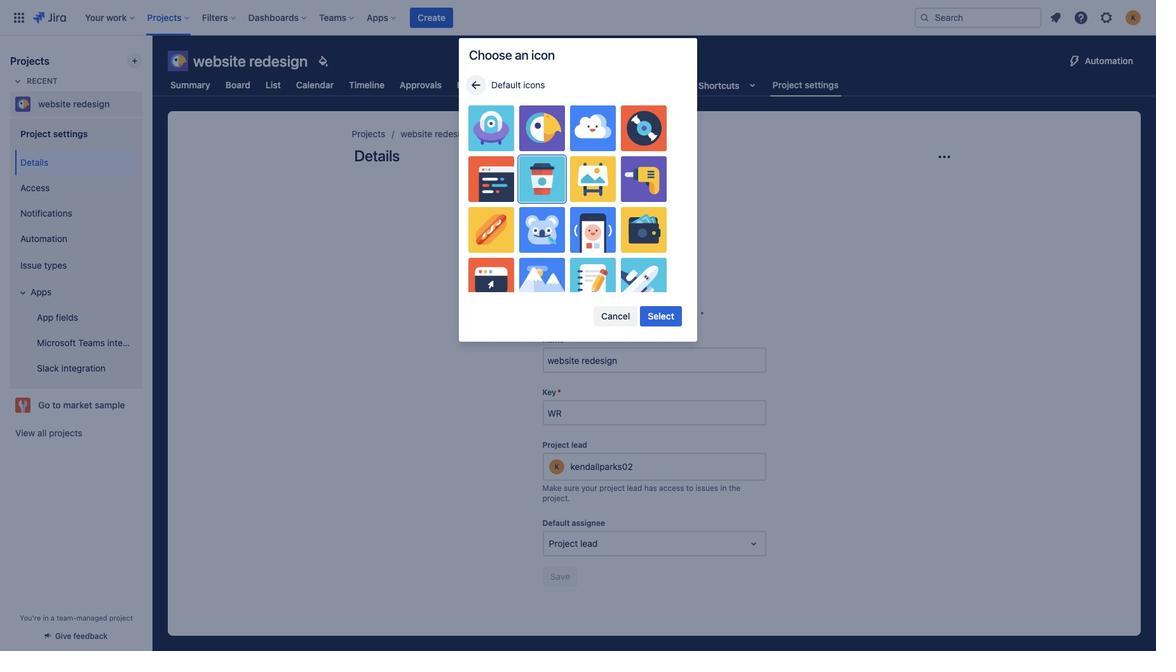 Task type: vqa. For each thing, say whether or not it's contained in the screenshot.
bottommost the in
yes



Task type: locate. For each thing, give the bounding box(es) containing it.
1 vertical spatial an
[[658, 310, 667, 320]]

1 horizontal spatial settings
[[517, 128, 550, 139]]

tab list containing project settings
[[160, 74, 849, 97]]

project settings for "group" containing project settings
[[20, 128, 88, 139]]

redesign up the list
[[249, 52, 308, 70]]

0 horizontal spatial *
[[558, 388, 561, 397]]

0 vertical spatial redesign
[[249, 52, 308, 70]]

project lead
[[543, 441, 587, 450], [549, 539, 598, 549]]

default inside choose an icon dialog
[[491, 80, 521, 90]]

details link
[[15, 150, 137, 175]]

in inside make sure your project lead has access to issues in the project.
[[721, 484, 727, 493]]

calendar
[[296, 79, 334, 90]]

2 vertical spatial website
[[401, 128, 432, 139]]

1 horizontal spatial to
[[687, 484, 694, 493]]

pages
[[499, 79, 524, 90]]

automation right automation 'image'
[[1085, 55, 1134, 66]]

website up board at left top
[[193, 52, 246, 70]]

details
[[354, 147, 400, 165], [20, 157, 48, 168]]

market
[[63, 400, 92, 411]]

projects up recent
[[10, 55, 49, 67]]

1 horizontal spatial website redesign link
[[401, 127, 470, 142]]

lead inside make sure your project lead has access to issues in the project.
[[627, 484, 642, 493]]

group containing project settings
[[13, 117, 152, 389]]

2 horizontal spatial project settings
[[773, 79, 839, 90]]

select button
[[640, 306, 682, 327]]

website redesign link
[[10, 92, 137, 117], [401, 127, 470, 142]]

0 vertical spatial website redesign
[[193, 52, 308, 70]]

website redesign link down approvals link
[[401, 127, 470, 142]]

to
[[52, 400, 61, 411], [687, 484, 694, 493]]

group
[[13, 117, 152, 389], [13, 146, 152, 385], [594, 306, 682, 327]]

1 horizontal spatial *
[[566, 335, 569, 345]]

1 vertical spatial project
[[109, 614, 133, 622]]

in left the
[[721, 484, 727, 493]]

project lead up the kendallparks02
[[543, 441, 587, 450]]

* right key
[[558, 388, 561, 397]]

0 horizontal spatial details
[[20, 157, 48, 168]]

icon
[[532, 48, 555, 62], [663, 278, 681, 289]]

microsoft teams integration link
[[23, 331, 152, 356]]

view
[[15, 428, 35, 439]]

go to market sample
[[38, 400, 125, 411]]

website redesign link down recent
[[10, 92, 137, 117]]

integration right teams
[[107, 337, 152, 348]]

microsoft
[[37, 337, 76, 348]]

automation down notifications
[[20, 233, 67, 244]]

app fields link
[[23, 305, 137, 331]]

has
[[645, 484, 657, 493]]

list link
[[263, 74, 283, 97]]

apps button
[[15, 280, 137, 305]]

icon up icons in the left of the page
[[532, 48, 555, 62]]

project
[[600, 484, 625, 493], [109, 614, 133, 622]]

automation
[[1085, 55, 1134, 66], [20, 233, 67, 244]]

slack integration link
[[23, 356, 137, 381]]

0 vertical spatial an
[[515, 48, 529, 62]]

0 vertical spatial in
[[721, 484, 727, 493]]

project.
[[543, 494, 570, 504]]

name
[[543, 335, 564, 345]]

default down project.
[[543, 519, 570, 528]]

in
[[721, 484, 727, 493], [43, 614, 49, 622]]

redesign down forms link
[[435, 128, 470, 139]]

0 horizontal spatial icon
[[532, 48, 555, 62]]

projects down timeline link
[[352, 128, 385, 139]]

required
[[543, 310, 575, 320]]

website right projects link
[[401, 128, 432, 139]]

2 horizontal spatial website
[[401, 128, 432, 139]]

fields inside "group"
[[56, 312, 78, 323]]

project settings
[[773, 79, 839, 90], [20, 128, 88, 139], [486, 128, 550, 139]]

website down recent
[[38, 99, 71, 109]]

integration down microsoft teams integration link at the left bottom
[[61, 363, 106, 374]]

change
[[628, 278, 661, 289]]

expand image
[[15, 285, 31, 301]]

icon right 'change'
[[663, 278, 681, 289]]

0 vertical spatial to
[[52, 400, 61, 411]]

slack
[[37, 363, 59, 374]]

an right with
[[658, 310, 667, 320]]

0 horizontal spatial integration
[[61, 363, 106, 374]]

create banner
[[0, 0, 1156, 36]]

assignee
[[572, 519, 605, 528]]

* right the asterisk
[[701, 310, 704, 320]]

1 vertical spatial projects
[[352, 128, 385, 139]]

website redesign
[[193, 52, 308, 70], [38, 99, 110, 109], [401, 128, 470, 139]]

1 horizontal spatial redesign
[[249, 52, 308, 70]]

are
[[599, 310, 610, 320]]

project settings inside "group"
[[20, 128, 88, 139]]

project right your
[[600, 484, 625, 493]]

a
[[51, 614, 55, 622]]

1 vertical spatial to
[[687, 484, 694, 493]]

sure
[[564, 484, 580, 493]]

notifications
[[20, 208, 72, 218]]

project avatar image
[[614, 182, 695, 264]]

project inside make sure your project lead has access to issues in the project.
[[600, 484, 625, 493]]

website redesign down recent
[[38, 99, 110, 109]]

icon inside dialog
[[532, 48, 555, 62]]

automation link
[[15, 226, 137, 252]]

pages link
[[496, 74, 527, 97]]

default for default icons
[[491, 80, 521, 90]]

1 vertical spatial icon
[[663, 278, 681, 289]]

lead left has
[[627, 484, 642, 493]]

access
[[20, 182, 50, 193]]

2 horizontal spatial redesign
[[435, 128, 470, 139]]

project right 'managed'
[[109, 614, 133, 622]]

fields for required
[[577, 310, 596, 320]]

apps
[[31, 286, 52, 297]]

1 vertical spatial project lead
[[549, 539, 598, 549]]

0 horizontal spatial project settings
[[20, 128, 88, 139]]

project
[[773, 79, 803, 90], [20, 128, 51, 139], [486, 128, 515, 139], [543, 441, 569, 450], [549, 539, 578, 549]]

1 vertical spatial default
[[543, 519, 570, 528]]

* for key *
[[558, 388, 561, 397]]

you're in a team-managed project
[[20, 614, 133, 622]]

automation inside button
[[1085, 55, 1134, 66]]

redesign
[[249, 52, 308, 70], [73, 99, 110, 109], [435, 128, 470, 139]]

lead up the kendallparks02
[[572, 441, 587, 450]]

icon inside button
[[663, 278, 681, 289]]

1 vertical spatial redesign
[[73, 99, 110, 109]]

0 vertical spatial *
[[701, 310, 704, 320]]

view all projects
[[15, 428, 82, 439]]

key *
[[543, 388, 561, 397]]

an up default icons
[[515, 48, 529, 62]]

2 vertical spatial redesign
[[435, 128, 470, 139]]

1 vertical spatial *
[[566, 335, 569, 345]]

an inside dialog
[[515, 48, 529, 62]]

0 vertical spatial icon
[[532, 48, 555, 62]]

1 vertical spatial lead
[[627, 484, 642, 493]]

default left icons in the left of the page
[[491, 80, 521, 90]]

jira image
[[33, 10, 66, 25], [33, 10, 66, 25]]

projects
[[10, 55, 49, 67], [352, 128, 385, 139]]

1 horizontal spatial icon
[[663, 278, 681, 289]]

1 horizontal spatial project settings
[[486, 128, 550, 139]]

None field
[[544, 349, 765, 372], [544, 402, 765, 425], [544, 349, 765, 372], [544, 402, 765, 425]]

0 horizontal spatial website
[[38, 99, 71, 109]]

0 horizontal spatial website redesign
[[38, 99, 110, 109]]

to left issues
[[687, 484, 694, 493]]

0 horizontal spatial projects
[[10, 55, 49, 67]]

1 vertical spatial website redesign link
[[401, 127, 470, 142]]

1 horizontal spatial in
[[721, 484, 727, 493]]

make
[[543, 484, 562, 493]]

0 vertical spatial project
[[600, 484, 625, 493]]

with
[[641, 310, 656, 320]]

0 horizontal spatial in
[[43, 614, 49, 622]]

*
[[701, 310, 704, 320], [566, 335, 569, 345], [558, 388, 561, 397]]

view all projects link
[[10, 422, 142, 445]]

0 vertical spatial default
[[491, 80, 521, 90]]

2 horizontal spatial website redesign
[[401, 128, 470, 139]]

0 horizontal spatial website redesign link
[[10, 92, 137, 117]]

choose an icon dialog
[[459, 38, 697, 342]]

key
[[543, 388, 556, 397]]

cancel button
[[594, 306, 638, 327]]

integration
[[107, 337, 152, 348], [61, 363, 106, 374]]

1 horizontal spatial default
[[543, 519, 570, 528]]

fields right app
[[56, 312, 78, 323]]

tab list
[[160, 74, 849, 97]]

go
[[38, 400, 50, 411]]

forms link
[[455, 74, 486, 97]]

forms
[[457, 79, 483, 90]]

1 horizontal spatial project
[[600, 484, 625, 493]]

automation button
[[1062, 51, 1141, 71]]

group containing cancel
[[594, 306, 682, 327]]

0 vertical spatial automation
[[1085, 55, 1134, 66]]

fields left are
[[577, 310, 596, 320]]

default
[[491, 80, 521, 90], [543, 519, 570, 528]]

0 vertical spatial project lead
[[543, 441, 587, 450]]

website redesign up board at left top
[[193, 52, 308, 70]]

0 horizontal spatial an
[[515, 48, 529, 62]]

0 vertical spatial website
[[193, 52, 246, 70]]

calendar link
[[294, 74, 336, 97]]

in left a
[[43, 614, 49, 622]]

0 horizontal spatial fields
[[56, 312, 78, 323]]

approvals link
[[397, 74, 444, 97]]

automation image
[[1067, 53, 1083, 69]]

timeline link
[[347, 74, 387, 97]]

0 vertical spatial website redesign link
[[10, 92, 137, 117]]

2 vertical spatial *
[[558, 388, 561, 397]]

lead
[[572, 441, 587, 450], [627, 484, 642, 493], [580, 539, 598, 549]]

1 horizontal spatial automation
[[1085, 55, 1134, 66]]

attachments link
[[537, 74, 596, 97]]

* right name at the bottom
[[566, 335, 569, 345]]

change icon button
[[621, 274, 688, 294]]

lead down assignee
[[580, 539, 598, 549]]

1 vertical spatial automation
[[20, 233, 67, 244]]

details down projects link
[[354, 147, 400, 165]]

0 horizontal spatial default
[[491, 80, 521, 90]]

select a default avatar option group
[[466, 100, 690, 309]]

give
[[55, 632, 71, 642]]

1 horizontal spatial fields
[[577, 310, 596, 320]]

project lead down default assignee
[[549, 539, 598, 549]]

website redesign down approvals link
[[401, 128, 470, 139]]

to right go
[[52, 400, 61, 411]]

details up "access"
[[20, 157, 48, 168]]

1 horizontal spatial integration
[[107, 337, 152, 348]]

notifications link
[[15, 201, 137, 226]]

redesign up details link
[[73, 99, 110, 109]]

settings
[[805, 79, 839, 90], [53, 128, 88, 139], [517, 128, 550, 139]]

attachments
[[540, 79, 593, 90]]



Task type: describe. For each thing, give the bounding box(es) containing it.
summary
[[170, 79, 210, 90]]

1 vertical spatial in
[[43, 614, 49, 622]]

types
[[44, 260, 67, 271]]

issue types link
[[15, 252, 137, 280]]

sample
[[95, 400, 125, 411]]

app fields
[[37, 312, 78, 323]]

marked
[[612, 310, 639, 320]]

go to market sample link
[[10, 393, 137, 418]]

* for name *
[[566, 335, 569, 345]]

name *
[[543, 335, 569, 345]]

group containing details
[[13, 146, 152, 385]]

choose an icon
[[469, 48, 555, 62]]

summary link
[[168, 74, 213, 97]]

approvals
[[400, 79, 442, 90]]

group inside choose an icon dialog
[[594, 306, 682, 327]]

0 horizontal spatial project
[[109, 614, 133, 622]]

0 vertical spatial integration
[[107, 337, 152, 348]]

1 horizontal spatial details
[[354, 147, 400, 165]]

2 vertical spatial website redesign
[[401, 128, 470, 139]]

create button
[[410, 7, 453, 28]]

board
[[226, 79, 250, 90]]

0 horizontal spatial settings
[[53, 128, 88, 139]]

search image
[[920, 12, 930, 23]]

1 horizontal spatial an
[[658, 310, 667, 320]]

0 horizontal spatial redesign
[[73, 99, 110, 109]]

issue
[[20, 260, 42, 271]]

change icon
[[628, 278, 681, 289]]

settings inside project settings link
[[517, 128, 550, 139]]

open image
[[746, 537, 761, 552]]

issues
[[696, 484, 718, 493]]

0 vertical spatial lead
[[572, 441, 587, 450]]

teams
[[78, 337, 105, 348]]

board link
[[223, 74, 253, 97]]

recent
[[27, 76, 58, 86]]

0 horizontal spatial to
[[52, 400, 61, 411]]

give feedback
[[55, 632, 108, 642]]

1 horizontal spatial website
[[193, 52, 246, 70]]

default for default assignee
[[543, 519, 570, 528]]

icons
[[523, 80, 545, 90]]

kendallparks02
[[571, 462, 633, 473]]

projects
[[49, 428, 82, 439]]

team-
[[57, 614, 77, 622]]

you're
[[20, 614, 41, 622]]

issue types
[[20, 260, 67, 271]]

the
[[729, 484, 741, 493]]

access
[[659, 484, 684, 493]]

to inside make sure your project lead has access to issues in the project.
[[687, 484, 694, 493]]

make sure your project lead has access to issues in the project.
[[543, 484, 741, 504]]

go back image
[[469, 78, 484, 93]]

1 vertical spatial website redesign
[[38, 99, 110, 109]]

1 horizontal spatial projects
[[352, 128, 385, 139]]

your
[[582, 484, 598, 493]]

collapse recent projects image
[[10, 74, 25, 89]]

project settings for project settings link at the top
[[486, 128, 550, 139]]

primary element
[[8, 0, 905, 35]]

select
[[648, 311, 675, 322]]

cancel
[[601, 311, 630, 322]]

required fields are marked with an asterisk *
[[543, 310, 704, 320]]

slack integration
[[37, 363, 106, 374]]

default icons
[[491, 80, 545, 90]]

asterisk
[[669, 310, 697, 320]]

access link
[[15, 175, 137, 201]]

list
[[266, 79, 281, 90]]

1 horizontal spatial website redesign
[[193, 52, 308, 70]]

create
[[418, 12, 446, 23]]

default assignee
[[543, 519, 605, 528]]

0 vertical spatial projects
[[10, 55, 49, 67]]

feedback
[[73, 632, 108, 642]]

Search field
[[915, 7, 1042, 28]]

give feedback button
[[37, 626, 115, 647]]

fields for app
[[56, 312, 78, 323]]

2 vertical spatial lead
[[580, 539, 598, 549]]

microsoft teams integration
[[37, 337, 152, 348]]

details inside "group"
[[20, 157, 48, 168]]

2 horizontal spatial settings
[[805, 79, 839, 90]]

app
[[37, 312, 53, 323]]

timeline
[[349, 79, 385, 90]]

all
[[37, 428, 47, 439]]

choose
[[469, 48, 512, 62]]

1 vertical spatial website
[[38, 99, 71, 109]]

1 vertical spatial integration
[[61, 363, 106, 374]]

projects link
[[352, 127, 385, 142]]

0 horizontal spatial automation
[[20, 233, 67, 244]]

project settings link
[[486, 127, 550, 142]]

managed
[[77, 614, 107, 622]]

2 horizontal spatial *
[[701, 310, 704, 320]]



